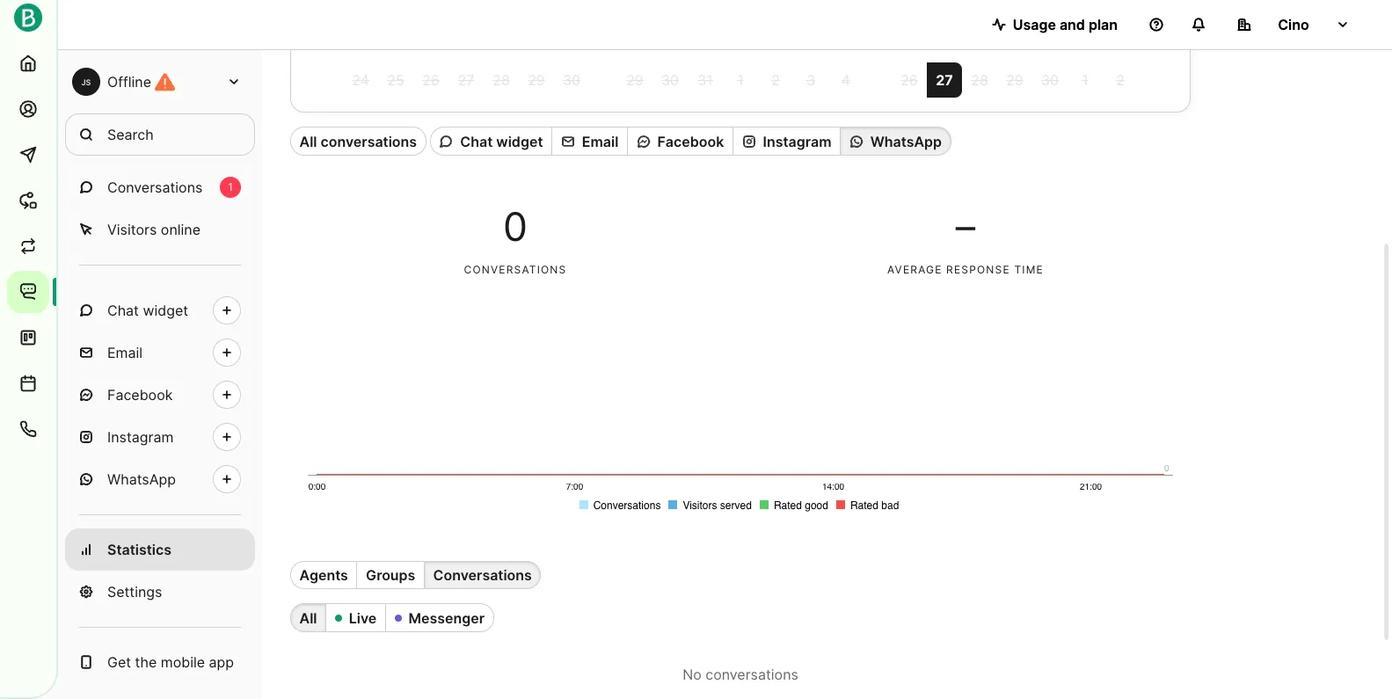 Task type: vqa. For each thing, say whether or not it's contained in the screenshot.
the get
yes



Task type: describe. For each thing, give the bounding box(es) containing it.
–
[[956, 203, 975, 250]]

agents button
[[290, 561, 357, 590]]

messenger button
[[385, 604, 494, 632]]

settings
[[107, 583, 162, 601]]

live
[[349, 609, 377, 627]]

0
[[503, 203, 528, 250]]

27
[[936, 72, 953, 89]]

cino button
[[1223, 7, 1364, 42]]

messenger
[[409, 609, 485, 627]]

all for all conversations
[[300, 132, 317, 150]]

all button
[[290, 604, 325, 632]]

whatsapp inside 'button'
[[870, 132, 942, 150]]

1 vertical spatial email
[[107, 344, 143, 361]]

response
[[946, 263, 1010, 276]]

get the mobile app link
[[65, 641, 255, 683]]

conversations button
[[424, 561, 541, 590]]

chat widget button
[[430, 127, 551, 155]]

offline
[[107, 73, 151, 91]]

email link
[[65, 332, 255, 374]]

all conversations
[[300, 132, 417, 150]]

get the mobile app
[[107, 653, 234, 671]]

facebook inside 'link'
[[107, 386, 173, 404]]

settings link
[[65, 571, 255, 613]]

instagram link
[[65, 416, 255, 458]]

chat inside chat widget link
[[107, 302, 139, 319]]

groups button
[[357, 561, 424, 590]]

and
[[1060, 16, 1085, 33]]

facebook inside button
[[657, 132, 724, 150]]

instagram inside button
[[763, 132, 832, 150]]

widget inside button
[[496, 132, 543, 150]]

statistics
[[107, 541, 171, 558]]

chat widget inside button
[[460, 132, 543, 150]]

all for all
[[300, 609, 317, 627]]

cino
[[1278, 16, 1309, 33]]

mobile
[[161, 653, 205, 671]]

no conversations
[[683, 665, 798, 683]]

1 horizontal spatial conversations
[[464, 263, 567, 276]]

chat widget link
[[65, 289, 255, 332]]



Task type: locate. For each thing, give the bounding box(es) containing it.
app
[[209, 653, 234, 671]]

27 button
[[927, 63, 962, 98]]

chat
[[460, 132, 493, 150], [107, 302, 139, 319]]

0 horizontal spatial instagram
[[107, 428, 174, 446]]

0 horizontal spatial chat widget
[[107, 302, 188, 319]]

0 vertical spatial all
[[300, 132, 317, 150]]

get
[[107, 653, 131, 671]]

1 vertical spatial whatsapp
[[107, 470, 176, 488]]

1 horizontal spatial chat widget
[[460, 132, 543, 150]]

email left facebook button
[[582, 132, 619, 150]]

1
[[228, 180, 233, 193]]

average
[[887, 263, 942, 276]]

whatsapp
[[870, 132, 942, 150], [107, 470, 176, 488]]

whatsapp down instagram link
[[107, 470, 176, 488]]

1 vertical spatial instagram
[[107, 428, 174, 446]]

email
[[582, 132, 619, 150], [107, 344, 143, 361]]

1 horizontal spatial instagram
[[763, 132, 832, 150]]

2 horizontal spatial conversations
[[705, 665, 798, 683]]

conversations for all conversations
[[321, 132, 417, 150]]

1 horizontal spatial widget
[[496, 132, 543, 150]]

facebook link
[[65, 374, 255, 416]]

1 vertical spatial all
[[300, 609, 317, 627]]

search link
[[65, 113, 255, 156]]

1 horizontal spatial facebook
[[657, 132, 724, 150]]

visitors online link
[[65, 208, 255, 251]]

all conversations button
[[290, 127, 426, 155]]

1 horizontal spatial email
[[582, 132, 619, 150]]

1 vertical spatial conversations
[[433, 566, 532, 584]]

whatsapp inside 'link'
[[107, 470, 176, 488]]

email inside "button"
[[582, 132, 619, 150]]

0 vertical spatial conversations
[[107, 179, 203, 196]]

0 vertical spatial instagram
[[763, 132, 832, 150]]

0 vertical spatial conversations
[[321, 132, 417, 150]]

0 horizontal spatial chat
[[107, 302, 139, 319]]

email down chat widget link
[[107, 344, 143, 361]]

widget up email link
[[143, 302, 188, 319]]

0 horizontal spatial whatsapp
[[107, 470, 176, 488]]

1 vertical spatial facebook
[[107, 386, 173, 404]]

0 vertical spatial email
[[582, 132, 619, 150]]

the
[[135, 653, 157, 671]]

0 horizontal spatial facebook
[[107, 386, 173, 404]]

chat widget up '0'
[[460, 132, 543, 150]]

1 vertical spatial chat widget
[[107, 302, 188, 319]]

groups
[[366, 566, 415, 584]]

whatsapp down 27
[[870, 132, 942, 150]]

0 horizontal spatial conversations
[[107, 179, 203, 196]]

search
[[107, 126, 154, 143]]

whatsapp button
[[840, 127, 951, 155]]

all
[[300, 132, 317, 150], [300, 609, 317, 627]]

2 all from the top
[[300, 609, 317, 627]]

conversations
[[107, 179, 203, 196], [433, 566, 532, 584]]

agents
[[300, 566, 348, 584]]

all inside 'button'
[[300, 132, 317, 150]]

0 horizontal spatial email
[[107, 344, 143, 361]]

average response time
[[887, 263, 1044, 276]]

online
[[161, 221, 201, 238]]

email button
[[551, 127, 627, 155]]

usage
[[1013, 16, 1056, 33]]

widget left email "button"
[[496, 132, 543, 150]]

0 horizontal spatial widget
[[143, 302, 188, 319]]

chat inside chat widget button
[[460, 132, 493, 150]]

live button
[[325, 604, 385, 632]]

facebook
[[657, 132, 724, 150], [107, 386, 173, 404]]

js
[[81, 77, 91, 87]]

2 vertical spatial conversations
[[705, 665, 798, 683]]

1 vertical spatial chat
[[107, 302, 139, 319]]

1 horizontal spatial conversations
[[433, 566, 532, 584]]

whatsapp link
[[65, 458, 255, 500]]

conversations up messenger on the left bottom of the page
[[433, 566, 532, 584]]

0 vertical spatial widget
[[496, 132, 543, 150]]

facebook button
[[627, 127, 733, 155]]

conversations
[[321, 132, 417, 150], [464, 263, 567, 276], [705, 665, 798, 683]]

0 vertical spatial chat widget
[[460, 132, 543, 150]]

instagram button
[[733, 127, 840, 155]]

1 horizontal spatial chat
[[460, 132, 493, 150]]

chat widget up email link
[[107, 302, 188, 319]]

0 vertical spatial whatsapp
[[870, 132, 942, 150]]

0 horizontal spatial conversations
[[321, 132, 417, 150]]

0 vertical spatial chat
[[460, 132, 493, 150]]

all inside button
[[300, 609, 317, 627]]

instagram
[[763, 132, 832, 150], [107, 428, 174, 446]]

usage and plan button
[[978, 7, 1132, 42]]

conversations inside 'button'
[[321, 132, 417, 150]]

1 vertical spatial conversations
[[464, 263, 567, 276]]

visitors online
[[107, 221, 201, 238]]

1 all from the top
[[300, 132, 317, 150]]

chat widget
[[460, 132, 543, 150], [107, 302, 188, 319]]

plan
[[1089, 16, 1118, 33]]

time
[[1014, 263, 1044, 276]]

visitors
[[107, 221, 157, 238]]

no
[[683, 665, 702, 683]]

1 horizontal spatial whatsapp
[[870, 132, 942, 150]]

statistics link
[[65, 529, 255, 571]]

conversations inside button
[[433, 566, 532, 584]]

widget
[[496, 132, 543, 150], [143, 302, 188, 319]]

usage and plan
[[1013, 16, 1118, 33]]

0 vertical spatial facebook
[[657, 132, 724, 150]]

conversations up the visitors online
[[107, 179, 203, 196]]

1 vertical spatial widget
[[143, 302, 188, 319]]

conversations for no conversations
[[705, 665, 798, 683]]



